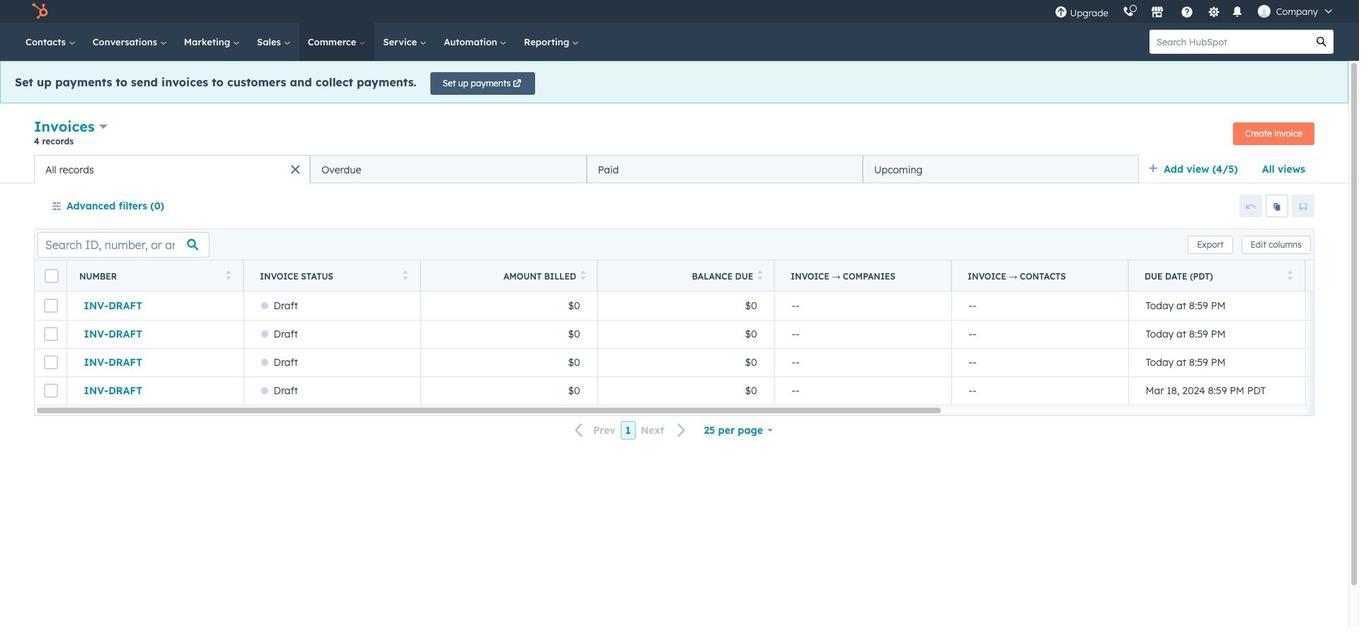 Task type: vqa. For each thing, say whether or not it's contained in the screenshot.
View subscriptions's subscriptions
no



Task type: locate. For each thing, give the bounding box(es) containing it.
press to sort. element
[[225, 270, 231, 282], [402, 270, 408, 282], [581, 270, 586, 282], [758, 270, 763, 282], [1287, 270, 1293, 282]]

2 press to sort. image from the left
[[581, 270, 586, 280]]

2 column header from the left
[[951, 261, 1129, 292]]

press to sort. image
[[402, 270, 408, 280], [758, 270, 763, 280]]

2 press to sort. image from the left
[[758, 270, 763, 280]]

press to sort. image for first 'press to sort.' element from left
[[225, 270, 231, 280]]

1 horizontal spatial press to sort. image
[[581, 270, 586, 280]]

pagination navigation
[[567, 421, 695, 440]]

2 press to sort. element from the left
[[402, 270, 408, 282]]

3 press to sort. image from the left
[[1287, 270, 1293, 280]]

press to sort. image for 3rd 'press to sort.' element from the left
[[581, 270, 586, 280]]

0 horizontal spatial press to sort. image
[[225, 270, 231, 280]]

1 press to sort. image from the left
[[402, 270, 408, 280]]

1 press to sort. element from the left
[[225, 270, 231, 282]]

1 horizontal spatial press to sort. image
[[758, 270, 763, 280]]

banner
[[34, 116, 1315, 155]]

press to sort. image
[[225, 270, 231, 280], [581, 270, 586, 280], [1287, 270, 1293, 280]]

0 horizontal spatial press to sort. image
[[402, 270, 408, 280]]

Search ID, number, or amount billed search field
[[38, 232, 210, 257]]

menu
[[1048, 0, 1342, 23]]

column header
[[774, 261, 952, 292], [951, 261, 1129, 292]]

1 press to sort. image from the left
[[225, 270, 231, 280]]

1 column header from the left
[[774, 261, 952, 292]]

2 horizontal spatial press to sort. image
[[1287, 270, 1293, 280]]

marketplaces image
[[1151, 6, 1164, 19]]

3 press to sort. element from the left
[[581, 270, 586, 282]]



Task type: describe. For each thing, give the bounding box(es) containing it.
4 press to sort. element from the left
[[758, 270, 763, 282]]

press to sort. image for fourth 'press to sort.' element from the right
[[402, 270, 408, 280]]

Search HubSpot search field
[[1150, 30, 1310, 54]]

press to sort. image for 4th 'press to sort.' element from left
[[758, 270, 763, 280]]

jacob simon image
[[1258, 5, 1271, 18]]

5 press to sort. element from the left
[[1287, 270, 1293, 282]]

press to sort. image for first 'press to sort.' element from right
[[1287, 270, 1293, 280]]



